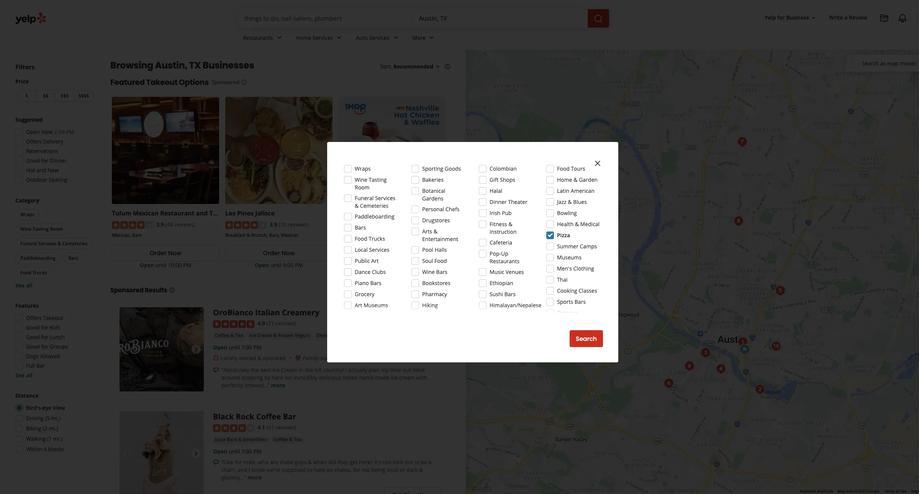 Task type: describe. For each thing, give the bounding box(es) containing it.
google
[[867, 490, 880, 494]]

bookstores
[[422, 280, 450, 287]]

gloomy…"
[[221, 474, 246, 481]]

0 vertical spatial italian
[[255, 308, 280, 318]]

wine tasting room inside 'search' dialog
[[355, 176, 387, 191]]

bars for juice bars & smoothies
[[227, 437, 237, 443]]

group containing suggested
[[13, 116, 95, 186]]

for for lunch
[[41, 334, 48, 341]]

day
[[399, 262, 409, 269]]

0 horizontal spatial to
[[307, 467, 312, 474]]

options
[[179, 77, 209, 88]]

bars for mexican, bars
[[132, 232, 142, 239]]

order now for restaurant
[[150, 249, 181, 258]]

terms of use link
[[884, 490, 907, 494]]

2 horizontal spatial wine
[[422, 269, 435, 276]]

bars right 240
[[355, 224, 366, 231]]

1 vertical spatial coffee & tea
[[273, 437, 302, 443]]

pinos
[[237, 209, 254, 218]]

good for dinner
[[26, 157, 67, 164]]

1 horizontal spatial art
[[371, 257, 379, 265]]

i inside "absolutely the best ice cream in the hill country! i actually plan my time out west around stopping by here for incredibly delicious italian home made ice cream with perfectly brewed…"
[[345, 367, 347, 374]]

1 horizontal spatial to
[[414, 459, 420, 466]]

cheese shops link
[[315, 332, 349, 340]]

4.1
[[257, 424, 265, 432]]

wraps button
[[15, 209, 39, 221]]

coffee & tea button for the rightmost coffee & tea link
[[272, 436, 303, 444]]

sort:
[[380, 63, 392, 70]]

black rock coffee bar
[[213, 412, 296, 422]]

tequila
[[209, 209, 232, 218]]

1 horizontal spatial mexican
[[281, 232, 299, 239]]

next image
[[192, 345, 201, 355]]

open down the suggested at the top left of page
[[26, 128, 40, 136]]

coffee up (91
[[256, 412, 281, 422]]

moonshine patio bar & grill image
[[735, 335, 751, 350]]

irish pub
[[490, 210, 512, 217]]

dogs
[[26, 353, 39, 360]]

& down 'be'
[[419, 467, 423, 474]]

pizza
[[557, 232, 570, 239]]

auto services link
[[350, 28, 406, 50]]

food trucks button
[[15, 267, 52, 279]]

food up search 'button'
[[581, 321, 593, 328]]

halls
[[435, 246, 447, 254]]

mexican,
[[112, 232, 131, 239]]

business
[[786, 14, 809, 21]]

who
[[258, 459, 269, 466]]

open up 16 locally owned v2 icon
[[213, 344, 227, 351]]

reviews) for 4.1 (91 reviews)
[[276, 424, 296, 432]]

0 vertical spatial coffee & tea
[[215, 332, 243, 339]]

more link for who
[[247, 474, 262, 481]]

trucks inside 'search' dialog
[[369, 235, 385, 243]]

option group containing distance
[[13, 392, 95, 456]]

bar inside group
[[36, 362, 45, 370]]

slideshow element for black
[[120, 412, 204, 495]]

home for home & garden
[[557, 176, 572, 184]]

within 4 blocks
[[26, 446, 64, 453]]

himalayan/nepalese
[[490, 302, 542, 309]]

& up the best
[[257, 355, 261, 362]]

0 horizontal spatial tea
[[235, 332, 243, 339]]

& left brunch,
[[247, 232, 250, 239]]

0 vertical spatial coffee & tea link
[[213, 332, 245, 340]]

home for home services
[[296, 34, 311, 41]]

all for features
[[26, 372, 33, 379]]

projects image
[[880, 14, 889, 23]]

food inside button
[[20, 270, 31, 276]]

good for good for dinner
[[26, 157, 40, 164]]

24 chevron down v2 image for restaurants
[[275, 33, 284, 42]]

(2
[[43, 425, 47, 433]]

price
[[15, 78, 29, 85]]

bowling
[[557, 210, 577, 217]]

family-
[[303, 355, 321, 362]]

search for search as map moves
[[862, 60, 879, 67]]

3.9 for restaurant
[[156, 221, 164, 228]]

& inside juice bars & smoothies button
[[238, 437, 242, 443]]

tours
[[571, 165, 585, 172]]

cooking
[[557, 287, 577, 295]]

& right health
[[575, 221, 579, 228]]

reviews) for 3.9 (46 reviews)
[[174, 221, 195, 228]]

personal chefs
[[422, 206, 460, 213]]

loro image
[[661, 376, 677, 392]]

health & medical
[[557, 221, 600, 228]]

colombian
[[490, 165, 517, 172]]

orobianco italian creamery link
[[213, 308, 319, 318]]

mi.) for biking (2 mi.)
[[49, 425, 58, 433]]

full
[[26, 362, 35, 370]]

funeral inside button
[[20, 241, 37, 247]]

terms
[[884, 490, 895, 494]]

shortcuts
[[817, 490, 833, 494]]

funeral services & cemeteries button
[[15, 238, 92, 250]]

food up "local"
[[355, 235, 367, 243]]

& down 4.1 (91 reviews)
[[289, 437, 293, 443]]

keyboard shortcuts button
[[800, 489, 833, 495]]

16 speech v2 image
[[213, 368, 219, 374]]

food left tours
[[557, 165, 570, 172]]

bars for sports bars
[[575, 298, 586, 306]]

order now link for jalisco
[[225, 245, 332, 262]]

arts
[[422, 228, 432, 235]]

see all for features
[[15, 372, 33, 379]]

chain,
[[221, 467, 236, 474]]

takeout for featured
[[146, 77, 177, 88]]

classes
[[579, 287, 597, 295]]

all for category
[[26, 282, 33, 289]]

guys
[[295, 459, 306, 466]]

1618 asian fusion image
[[753, 382, 768, 398]]

& up latin american
[[574, 176, 578, 184]]

pub
[[502, 210, 512, 217]]

services inside funeral services & cemeteries
[[375, 195, 395, 202]]

0 vertical spatial all
[[391, 262, 398, 269]]

2 the from the left
[[305, 367, 313, 374]]

4.1 star rating image
[[213, 425, 254, 432]]

repo link
[[911, 490, 919, 494]]

24 chevron down v2 image
[[391, 33, 400, 42]]

$$$
[[61, 93, 69, 99]]

a inside 'link'
[[845, 14, 848, 21]]

cheese shops
[[316, 332, 347, 339]]

austin,
[[155, 59, 187, 72]]

wraps inside button
[[20, 212, 34, 218]]

offers delivery
[[26, 138, 63, 145]]

food down 'halls'
[[434, 257, 447, 265]]

full bar
[[26, 362, 45, 370]]

bird's-
[[26, 405, 42, 412]]

orobianco italian creamery
[[213, 308, 319, 318]]

see for features
[[15, 372, 25, 379]]

16 info v2 image
[[444, 64, 451, 70]]

gardens
[[422, 195, 443, 202]]

bars down funeral services & cemeteries button
[[68, 255, 78, 262]]

order for restaurant
[[150, 249, 167, 258]]

user actions element
[[759, 10, 919, 57]]

1 vertical spatial museums
[[364, 302, 388, 309]]

1 vertical spatial art
[[355, 302, 362, 309]]

kids
[[50, 324, 60, 331]]

clubs
[[372, 269, 386, 276]]

dinner inside group
[[50, 157, 67, 164]]

3.9 (46 reviews)
[[156, 221, 195, 228]]

local
[[355, 246, 368, 254]]

ice cream & frozen yogurt
[[249, 332, 310, 339]]

& inside the ice cream & frozen yogurt button
[[273, 332, 277, 339]]

soul
[[422, 257, 433, 265]]

creamery
[[282, 308, 319, 318]]

los pinos jalisco
[[225, 209, 275, 218]]

& down 4.9 star rating image
[[231, 332, 234, 339]]

public
[[355, 257, 370, 265]]

16 locally owned v2 image
[[213, 355, 219, 361]]

good for good for lunch
[[26, 334, 40, 341]]

see all button for features
[[15, 372, 33, 379]]

orobianco
[[213, 308, 253, 318]]

wine inside wine tasting room
[[355, 176, 367, 184]]

use
[[900, 490, 907, 494]]

until left the 9:00
[[270, 262, 282, 269]]

$$
[[43, 93, 48, 99]]

owned for locally
[[239, 355, 256, 362]]

be
[[421, 459, 427, 466]]

operated for locally owned & operated
[[263, 355, 286, 362]]

& up country!
[[339, 355, 343, 362]]

& inside arts & entertainment
[[434, 228, 438, 235]]

group containing features
[[13, 302, 95, 380]]

businesses
[[203, 59, 254, 72]]

cemeteries inside funeral services & cemeteries button
[[62, 241, 87, 247]]

open down get
[[376, 262, 390, 269]]

now inside group
[[41, 128, 53, 136]]

more for who
[[247, 474, 262, 481]]

frozen
[[278, 332, 294, 339]]

next image
[[192, 450, 201, 459]]

juice bars & smoothies
[[215, 437, 267, 443]]

mexican, bars
[[112, 232, 142, 239]]

bars for sushi bars
[[505, 291, 516, 298]]

7:00 for rock
[[241, 448, 252, 455]]

wine bars
[[422, 269, 447, 276]]

ice cream & frozen yogurt button
[[248, 332, 312, 340]]

until left 10:00
[[155, 262, 167, 269]]

notifications image
[[898, 14, 907, 23]]

restaurants inside 'search' dialog
[[490, 258, 520, 265]]

with
[[416, 374, 427, 381]]

offers for offers takeout
[[26, 315, 42, 322]]

close image
[[593, 159, 602, 168]]

for for realz,
[[235, 459, 242, 466]]

bars for piano bars
[[370, 280, 382, 287]]

$$$$ button
[[74, 90, 93, 102]]

see all button for category
[[15, 282, 33, 289]]

pool halls
[[422, 246, 447, 254]]

open up sponsored results
[[140, 262, 154, 269]]

0 vertical spatial bar
[[233, 209, 244, 218]]

search as map moves
[[862, 60, 917, 67]]

& right the guys
[[308, 459, 312, 466]]

biking
[[26, 425, 41, 433]]

open now 2:59 pm
[[26, 128, 74, 136]]

1 vertical spatial 16 info v2 image
[[169, 287, 175, 294]]

pm up locally owned & operated at bottom left
[[253, 344, 261, 351]]

2 vertical spatial bar
[[283, 412, 296, 422]]

pm down smoothies
[[253, 448, 261, 455]]

& right jazz on the right
[[568, 198, 572, 206]]

search dialog
[[0, 0, 919, 495]]

for down the get
[[353, 467, 360, 474]]

24 chevron down v2 image for home services
[[335, 33, 344, 42]]

uchiko image
[[731, 214, 746, 229]]

sponsored for sponsored results
[[110, 286, 144, 295]]

keyboard
[[800, 490, 816, 494]]

american
[[571, 187, 595, 195]]

chefs
[[445, 206, 460, 213]]

order now link for restaurant
[[112, 245, 219, 262]]

food trucks inside 'search' dialog
[[355, 235, 385, 243]]

1 horizontal spatial tea
[[294, 437, 302, 443]]

blues
[[573, 198, 587, 206]]

as
[[880, 60, 886, 67]]

1 horizontal spatial and
[[196, 209, 208, 218]]

food trucks inside button
[[20, 270, 47, 276]]

coffee down 4.1 (91 reviews)
[[273, 437, 288, 443]]

(10
[[279, 221, 286, 228]]

ihop image
[[737, 342, 753, 357]]

latin
[[557, 187, 569, 195]]



Task type: locate. For each thing, give the bounding box(es) containing it.
1 order from the left
[[150, 249, 167, 258]]

in
[[299, 367, 304, 374]]

0 horizontal spatial order now
[[150, 249, 181, 258]]

& down wine tasting room button
[[58, 241, 61, 247]]

funeral inside funeral services & cemeteries
[[355, 195, 374, 202]]

search for search
[[576, 335, 597, 344]]

incredibly
[[293, 374, 318, 381]]

2 24 chevron down v2 image from the left
[[335, 33, 344, 42]]

0 vertical spatial group
[[13, 116, 95, 186]]

1 horizontal spatial cream
[[281, 367, 298, 374]]

i inside "like for realz, who are these guys & when did they get here? it's too slick not to be a chain, and i know we're supposed to hate on chains, for not being local or dark & gloomy…"
[[249, 467, 250, 474]]

order now up open until 9:00 pm
[[263, 249, 295, 258]]

open until 7:00 pm for orobianco
[[213, 344, 261, 351]]

group
[[13, 116, 95, 186], [14, 197, 95, 290], [13, 302, 95, 380]]

order for jalisco
[[263, 249, 280, 258]]

review
[[849, 14, 867, 21]]

1 operated from the left
[[263, 355, 286, 362]]

shops for cheese shops
[[334, 332, 347, 339]]

bars down the 4.1 star rating 'image'
[[227, 437, 237, 443]]

1 vertical spatial i
[[249, 467, 250, 474]]

takeout
[[146, 77, 177, 88], [43, 315, 63, 322]]

2 horizontal spatial 24 chevron down v2 image
[[427, 33, 436, 42]]

trucks
[[369, 235, 385, 243], [32, 270, 47, 276]]

funeral services & cemeteries inside button
[[20, 241, 87, 247]]

order up open until 9:00 pm
[[263, 249, 280, 258]]

suerte image
[[769, 339, 784, 354]]

cemeteries up the bars button
[[62, 241, 87, 247]]

operated for family-owned & operated
[[344, 355, 367, 362]]

& inside ihop 240 reviews coffee & tea, pancakes, cafes
[[354, 231, 357, 237]]

trucks up local services
[[369, 235, 385, 243]]

tea
[[235, 332, 243, 339], [294, 437, 302, 443]]

0 horizontal spatial cemeteries
[[62, 241, 87, 247]]

1 horizontal spatial wine tasting room
[[355, 176, 387, 191]]

2 vertical spatial group
[[13, 302, 95, 380]]

cream down 4.9
[[257, 332, 272, 339]]

the
[[251, 367, 259, 374], [305, 367, 313, 374]]

coffee down 4.9 star rating image
[[215, 332, 229, 339]]

0 horizontal spatial food trucks
[[20, 270, 47, 276]]

1 horizontal spatial not
[[405, 459, 413, 466]]

2 3.9 star rating image from the left
[[225, 222, 267, 229]]

1 see from the top
[[15, 282, 25, 289]]

featured
[[110, 77, 145, 88]]

to left hate
[[307, 467, 312, 474]]

1 vertical spatial not
[[362, 467, 370, 474]]

order now for jalisco
[[263, 249, 295, 258]]

2 vertical spatial and
[[238, 467, 247, 474]]

until up locally
[[229, 344, 240, 351]]

1 horizontal spatial museums
[[557, 254, 582, 261]]

option group
[[13, 392, 95, 456]]

gift
[[490, 176, 499, 184]]

0 horizontal spatial i
[[249, 467, 250, 474]]

1 vertical spatial sponsored
[[110, 286, 144, 295]]

1 good from the top
[[26, 157, 40, 164]]

shops down colombian
[[500, 176, 515, 184]]

breakfast
[[225, 232, 246, 239]]

to
[[414, 459, 420, 466], [307, 467, 312, 474]]

now
[[41, 128, 53, 136], [168, 249, 181, 258], [282, 249, 295, 258]]

0 horizontal spatial museums
[[364, 302, 388, 309]]

and left tequila
[[196, 209, 208, 218]]

ice inside "absolutely the best ice cream in the hill country! i actually plan my time out west around stopping by here for incredibly delicious italian home made ice cream with perfectly brewed…"
[[273, 367, 280, 374]]

food trucks down paddleboarding button
[[20, 270, 47, 276]]

2 owned from the left
[[321, 355, 338, 362]]

3.9 star rating image
[[112, 222, 153, 229], [225, 222, 267, 229]]

good down offers takeout
[[26, 324, 40, 331]]

1 vertical spatial dinner
[[490, 198, 507, 206]]

open down juice
[[213, 448, 227, 455]]

2 offers from the top
[[26, 315, 42, 322]]

3.9 left (10
[[270, 221, 277, 228]]

previous image
[[123, 345, 132, 355]]

search inside 'button'
[[576, 335, 597, 344]]

0 horizontal spatial shops
[[334, 332, 347, 339]]

16 info v2 image
[[241, 79, 247, 85], [169, 287, 175, 294]]

coffee inside ihop 240 reviews coffee & tea, pancakes, cafes
[[339, 231, 353, 237]]

seating
[[49, 176, 67, 184]]

0 vertical spatial see all
[[15, 282, 33, 289]]

services for home services link
[[313, 34, 333, 41]]

offers for offers delivery
[[26, 138, 42, 145]]

sporting
[[422, 165, 443, 172]]

funeral services & cemeteries
[[355, 195, 395, 210], [20, 241, 87, 247]]

1 vertical spatial paddleboarding
[[20, 255, 55, 262]]

yogurt
[[295, 332, 310, 339]]

1 vertical spatial home
[[557, 176, 572, 184]]

ice inside button
[[249, 332, 256, 339]]

1 horizontal spatial coffee & tea link
[[272, 436, 303, 444]]

business categories element
[[237, 28, 919, 50]]

reviews) down tulum mexican restaurant and tequila bar
[[174, 221, 195, 228]]

cream inside "absolutely the best ice cream in the hill country! i actually plan my time out west around stopping by here for incredibly delicious italian home made ice cream with perfectly brewed…"
[[281, 367, 298, 374]]

dinner up new
[[50, 157, 67, 164]]

1 vertical spatial see all button
[[15, 372, 33, 379]]

trucks inside button
[[32, 270, 47, 276]]

up
[[501, 250, 508, 257]]

1 offers from the top
[[26, 138, 42, 145]]

for right ""like"
[[235, 459, 242, 466]]

food
[[557, 165, 570, 172], [355, 235, 367, 243], [434, 257, 447, 265], [20, 270, 31, 276], [581, 321, 593, 328]]

bar right tequila
[[233, 209, 244, 218]]

not down here?
[[362, 467, 370, 474]]

shops inside cheese shops 'button'
[[334, 332, 347, 339]]

men's
[[557, 265, 572, 272]]

see for category
[[15, 282, 25, 289]]

1 vertical spatial tasting
[[33, 226, 49, 233]]

summer camps
[[557, 243, 597, 250]]

0 vertical spatial and
[[37, 167, 46, 174]]

0 horizontal spatial search
[[576, 335, 597, 344]]

open until 7:00 pm for black
[[213, 448, 261, 455]]

for inside "absolutely the best ice cream in the hill country! i actually plan my time out west around stopping by here for incredibly delicious italian home made ice cream with perfectly brewed…"
[[285, 374, 292, 381]]

mi.) for driving (5 mi.)
[[51, 415, 61, 422]]

previous image
[[123, 450, 132, 459]]

restaurants inside business categories element
[[243, 34, 273, 41]]

2 open until 7:00 pm from the top
[[213, 448, 261, 455]]

0 horizontal spatial more link
[[247, 474, 262, 481]]

search image
[[594, 14, 603, 23]]

reviews) for 4.9 (71 reviews)
[[276, 320, 296, 327]]

funeral services & cemeteries down wine tasting room button
[[20, 241, 87, 247]]

0 horizontal spatial art
[[355, 302, 362, 309]]

paddleboarding inside button
[[20, 255, 55, 262]]

the right in
[[305, 367, 313, 374]]

wine tasting room inside button
[[20, 226, 63, 233]]

mexican right tulum
[[133, 209, 159, 218]]

group containing category
[[14, 197, 95, 290]]

24 chevron down v2 image inside restaurants link
[[275, 33, 284, 42]]

dinner inside 'search' dialog
[[490, 198, 507, 206]]

now up offers delivery
[[41, 128, 53, 136]]

1 horizontal spatial cemeteries
[[360, 202, 389, 210]]

0 vertical spatial sponsored
[[212, 79, 239, 86]]

slideshow element
[[120, 308, 204, 392], [120, 412, 204, 495]]

4.9
[[257, 320, 265, 327]]

0 vertical spatial mi.)
[[51, 415, 61, 422]]

0 horizontal spatial 3.9
[[156, 221, 164, 228]]

3.9 (10 reviews)
[[270, 221, 308, 228]]

1 horizontal spatial paddleboarding
[[355, 213, 395, 220]]

1 vertical spatial coffee & tea button
[[272, 436, 303, 444]]

1 horizontal spatial now
[[168, 249, 181, 258]]

all left day
[[391, 262, 398, 269]]

to left 'be'
[[414, 459, 420, 466]]

map
[[838, 490, 845, 494]]

sports bars
[[557, 298, 586, 306]]

museums down grocery
[[364, 302, 388, 309]]

pm right 10:00
[[183, 262, 191, 269]]

did
[[328, 459, 336, 466]]

dance
[[355, 269, 371, 276]]

now for tulum mexican restaurant and tequila bar
[[168, 249, 181, 258]]

0 vertical spatial museums
[[557, 254, 582, 261]]

0 horizontal spatial home
[[296, 34, 311, 41]]

owned for family-
[[321, 355, 338, 362]]

smoothies
[[243, 437, 267, 443]]

salty sow image
[[773, 284, 788, 299]]

& inside funeral services & cemeteries button
[[58, 241, 61, 247]]

aba - austin image
[[713, 362, 729, 377]]

24 chevron down v2 image left 'home services'
[[275, 33, 284, 42]]

my
[[381, 367, 389, 374]]

1 3.9 from the left
[[156, 221, 164, 228]]

& inside funeral services & cemeteries
[[355, 202, 359, 210]]

2 order from the left
[[263, 249, 280, 258]]

& left frozen
[[273, 332, 277, 339]]

terry black's barbecue image
[[698, 346, 713, 361]]

7:00 for italian
[[241, 344, 252, 351]]

wraps inside 'search' dialog
[[355, 165, 371, 172]]

more for ice
[[271, 382, 285, 389]]

7:00 up locally owned & operated at bottom left
[[241, 344, 252, 351]]

all down the food trucks button
[[26, 282, 33, 289]]

groups
[[50, 343, 68, 351]]

2 see all button from the top
[[15, 372, 33, 379]]

men's clothing
[[557, 265, 594, 272]]

rock
[[236, 412, 254, 422]]

1 horizontal spatial 3.9
[[270, 221, 277, 228]]

24 chevron down v2 image inside home services link
[[335, 33, 344, 42]]

paddleboarding button
[[15, 253, 60, 264]]

0 horizontal spatial paddleboarding
[[20, 255, 55, 262]]

1 horizontal spatial order now link
[[225, 245, 332, 262]]

& right arts
[[434, 228, 438, 235]]

public art
[[355, 257, 379, 265]]

2 good from the top
[[26, 324, 40, 331]]

mi.) for walking (1 mi.)
[[53, 436, 63, 443]]

bar up 4.1 (91 reviews)
[[283, 412, 296, 422]]

wine inside button
[[20, 226, 32, 233]]

pm right the 9:00
[[295, 262, 303, 269]]

best
[[260, 367, 271, 374]]

more down know
[[247, 474, 262, 481]]

takeout inside group
[[43, 315, 63, 322]]

None search field
[[238, 9, 611, 28]]

write a review link
[[826, 11, 871, 25]]

instruction
[[490, 228, 517, 236]]

tasting inside wine tasting room
[[369, 176, 387, 184]]

home inside 'search' dialog
[[557, 176, 572, 184]]

paddleboarding inside 'search' dialog
[[355, 213, 395, 220]]

venues
[[506, 269, 524, 276]]

0 vertical spatial trucks
[[369, 235, 385, 243]]

featured takeout options
[[110, 77, 209, 88]]

barley swine image
[[735, 134, 750, 150]]

it's
[[374, 459, 381, 466]]

and inside "like for realz, who are these guys & when did they get here? it's too slick not to be a chain, and i know we're supposed to hate on chains, for not being local or dark & gloomy…"
[[238, 467, 247, 474]]

museums down the summer
[[557, 254, 582, 261]]

2 horizontal spatial now
[[282, 249, 295, 258]]

0 horizontal spatial operated
[[263, 355, 286, 362]]

0 vertical spatial coffee & tea button
[[213, 332, 245, 340]]

get directions
[[371, 249, 413, 258]]

map region
[[457, 0, 919, 495]]

1 3.9 star rating image from the left
[[112, 222, 153, 229]]

and down realz,
[[238, 467, 247, 474]]

good down good for kids
[[26, 334, 40, 341]]

1 slideshow element from the top
[[120, 308, 204, 392]]

for for business
[[777, 14, 785, 21]]

coffee & tea button down 4.9 star rating image
[[213, 332, 245, 340]]

3 good from the top
[[26, 334, 40, 341]]

family-owned & operated
[[303, 355, 367, 362]]

"absolutely the best ice cream in the hill country! i actually plan my time out west around stopping by here for incredibly delicious italian home made ice cream with perfectly brewed…"
[[221, 367, 427, 389]]

1 owned from the left
[[239, 355, 256, 362]]

black rock coffee bar image
[[120, 412, 204, 495]]

art down local services
[[371, 257, 379, 265]]

open until 9:00 pm
[[255, 262, 303, 269]]

see all down full
[[15, 372, 33, 379]]

24 chevron down v2 image right more at the top
[[427, 33, 436, 42]]

room inside wine tasting room
[[355, 184, 370, 191]]

0 horizontal spatial coffee & tea
[[215, 332, 243, 339]]

1 24 chevron down v2 image from the left
[[275, 33, 284, 42]]

tasting inside button
[[33, 226, 49, 233]]

3 24 chevron down v2 image from the left
[[427, 33, 436, 42]]

4.1 (91 reviews)
[[257, 424, 296, 432]]

a inside "like for realz, who are these guys & when did they get here? it's too slick not to be a chain, and i know we're supposed to hate on chains, for not being local or dark & gloomy…"
[[429, 459, 432, 466]]

services for auto services link in the left top of the page
[[369, 34, 389, 41]]

0 vertical spatial more
[[271, 382, 285, 389]]

search left as
[[862, 60, 879, 67]]

(91
[[266, 424, 274, 432]]

cream left in
[[281, 367, 298, 374]]

food down paddleboarding button
[[20, 270, 31, 276]]

open until 7:00 pm
[[213, 344, 261, 351], [213, 448, 261, 455]]

good for good for groups
[[26, 343, 40, 351]]

1 see all from the top
[[15, 282, 33, 289]]

order now
[[150, 249, 181, 258], [263, 249, 295, 258]]

2 horizontal spatial bar
[[283, 412, 296, 422]]

1 horizontal spatial tasting
[[369, 176, 387, 184]]

medical
[[580, 221, 600, 228]]

price group
[[15, 78, 95, 103]]

odd duck image
[[682, 359, 697, 374]]

cemeteries inside funeral services & cemeteries
[[360, 202, 389, 210]]

16 speech v2 image
[[213, 460, 219, 466]]

1 vertical spatial open until 7:00 pm
[[213, 448, 261, 455]]

1 see all button from the top
[[15, 282, 33, 289]]

jazz
[[557, 198, 567, 206]]

2 order now from the left
[[263, 249, 295, 258]]

tea up the guys
[[294, 437, 302, 443]]

entertainment
[[422, 236, 458, 243]]

& up the instruction
[[509, 221, 512, 228]]

wine tasting room button
[[15, 224, 68, 235]]

1 horizontal spatial 16 info v2 image
[[241, 79, 247, 85]]

0 horizontal spatial bar
[[36, 362, 45, 370]]

google image
[[468, 485, 493, 495]]

search down live/raw food
[[576, 335, 597, 344]]

pop-
[[490, 250, 501, 257]]

1 vertical spatial to
[[307, 467, 312, 474]]

1 horizontal spatial sponsored
[[212, 79, 239, 86]]

0 vertical spatial cream
[[257, 332, 272, 339]]

these
[[280, 459, 294, 466]]

3.9 for jalisco
[[270, 221, 277, 228]]

1 horizontal spatial more link
[[271, 382, 285, 389]]

tulum
[[112, 209, 131, 218]]

restaurants link
[[237, 28, 290, 50]]

0 horizontal spatial dinner
[[50, 157, 67, 164]]

cream inside button
[[257, 332, 272, 339]]

pm inside group
[[66, 128, 74, 136]]

a right 'be'
[[429, 459, 432, 466]]

mi.) right (5 in the bottom of the page
[[51, 415, 61, 422]]

soul food
[[422, 257, 447, 265]]

1 vertical spatial bar
[[36, 362, 45, 370]]

1 vertical spatial 7:00
[[241, 448, 252, 455]]

2 vertical spatial mi.)
[[53, 436, 63, 443]]

features
[[15, 302, 39, 310]]

3.9 star rating image for pinos
[[225, 222, 267, 229]]

0 vertical spatial funeral
[[355, 195, 374, 202]]

2 3.9 from the left
[[270, 221, 277, 228]]

for for kids
[[41, 324, 48, 331]]

mi.) right (1 at left
[[53, 436, 63, 443]]

2 operated from the left
[[344, 355, 367, 362]]

1 vertical spatial ice
[[273, 367, 280, 374]]

0 horizontal spatial the
[[251, 367, 259, 374]]

0 horizontal spatial mexican
[[133, 209, 159, 218]]

blocks
[[48, 446, 64, 453]]

los
[[225, 209, 236, 218]]

& inside fitness & instruction
[[509, 221, 512, 228]]

10:00
[[168, 262, 182, 269]]

bars
[[355, 224, 366, 231], [132, 232, 142, 239], [68, 255, 78, 262], [436, 269, 447, 276], [370, 280, 382, 287], [505, 291, 516, 298], [575, 298, 586, 306], [227, 437, 237, 443]]

cheese
[[316, 332, 333, 339]]

0 vertical spatial i
[[345, 367, 347, 374]]

shops for gift shops
[[500, 176, 515, 184]]

until up ""like"
[[229, 448, 240, 455]]

1 the from the left
[[251, 367, 259, 374]]

1 vertical spatial wraps
[[20, 212, 34, 218]]

0 horizontal spatial and
[[37, 167, 46, 174]]

tea down 4.9 star rating image
[[235, 332, 243, 339]]

see all button down full
[[15, 372, 33, 379]]

services for funeral services & cemeteries button
[[38, 241, 56, 247]]

24 chevron down v2 image
[[275, 33, 284, 42], [335, 33, 344, 42], [427, 33, 436, 42]]

services inside button
[[38, 241, 56, 247]]

fitness & instruction
[[490, 221, 517, 236]]

ice up here
[[273, 367, 280, 374]]

coffee & tea link down 4.9 star rating image
[[213, 332, 245, 340]]

sponsored for sponsored
[[212, 79, 239, 86]]

0 vertical spatial food trucks
[[355, 235, 385, 243]]

room up ihop 240 reviews coffee & tea, pancakes, cafes at the top left
[[355, 184, 370, 191]]

room up funeral services & cemeteries button
[[50, 226, 63, 233]]

coffee & tea down 4.1 (91 reviews)
[[273, 437, 302, 443]]

owned up "absolutely
[[239, 355, 256, 362]]

takeout up kids at the bottom of page
[[43, 315, 63, 322]]

1 7:00 from the top
[[241, 344, 252, 351]]

0 vertical spatial search
[[862, 60, 879, 67]]

funeral services & cemeteries up reviews
[[355, 195, 395, 210]]

$$ button
[[36, 90, 55, 102]]

bars right mexican,
[[132, 232, 142, 239]]

bird's-eye view
[[26, 405, 65, 412]]

sponsored
[[212, 79, 239, 86], [110, 286, 144, 295]]

art
[[371, 257, 379, 265], [355, 302, 362, 309]]

bar down dogs allowed
[[36, 362, 45, 370]]

funeral services & cemeteries inside 'search' dialog
[[355, 195, 395, 210]]

3.9 star rating image for mexican
[[112, 222, 153, 229]]

2 slideshow element from the top
[[120, 412, 204, 495]]

"like
[[221, 459, 233, 466]]

owned up country!
[[321, 355, 338, 362]]

for inside yelp for business button
[[777, 14, 785, 21]]

0 horizontal spatial takeout
[[43, 315, 63, 322]]

1 horizontal spatial home
[[557, 176, 572, 184]]

0 horizontal spatial 24 chevron down v2 image
[[275, 33, 284, 42]]

1 open until 7:00 pm from the top
[[213, 344, 261, 351]]

1 vertical spatial search
[[576, 335, 597, 344]]

see all for category
[[15, 282, 33, 289]]

1 horizontal spatial ice
[[273, 367, 280, 374]]

mexican down 3.9 (10 reviews)
[[281, 232, 299, 239]]

order now link down bars,
[[225, 245, 332, 262]]

1 order now from the left
[[150, 249, 181, 258]]

takeout for offers
[[43, 315, 63, 322]]

orobianco italian creamery image
[[120, 308, 204, 392]]

0 vertical spatial shops
[[500, 176, 515, 184]]

good for kids
[[26, 324, 60, 331]]

coffee down 240
[[339, 231, 353, 237]]

coffee & tea link
[[213, 332, 245, 340], [272, 436, 303, 444]]

for for groups
[[41, 343, 48, 351]]

good for good for kids
[[26, 324, 40, 331]]

4 good from the top
[[26, 343, 40, 351]]

live/raw food
[[557, 321, 593, 328]]

16 chevron down v2 image
[[811, 15, 817, 21]]

italian inside "absolutely the best ice cream in the hill country! i actually plan my time out west around stopping by here for incredibly delicious italian home made ice cream with perfectly brewed…"
[[343, 374, 358, 381]]

for right yelp
[[777, 14, 785, 21]]

for right here
[[285, 374, 292, 381]]

0 horizontal spatial 3.9 star rating image
[[112, 222, 153, 229]]

order now link down the (46 at the top left of the page
[[112, 245, 219, 262]]

16 family owned v2 image
[[295, 355, 301, 361]]

reviews) up frozen
[[276, 320, 296, 327]]

open left the 9:00
[[255, 262, 269, 269]]

bar
[[233, 209, 244, 218], [36, 362, 45, 370], [283, 412, 296, 422]]

4.9 star rating image
[[213, 321, 254, 328]]

slideshow element for orobianco
[[120, 308, 204, 392]]

1 vertical spatial food trucks
[[20, 270, 47, 276]]

local services
[[355, 246, 389, 254]]

coffee & tea button for coffee & tea link to the top
[[213, 332, 245, 340]]

16 info v2 image down businesses
[[241, 79, 247, 85]]

sushi bars
[[490, 291, 516, 298]]

bars down clubs
[[370, 280, 382, 287]]

more link for ice
[[271, 382, 285, 389]]

shops inside 'search' dialog
[[500, 176, 515, 184]]

1 vertical spatial all
[[26, 282, 33, 289]]

see all button down the food trucks button
[[15, 282, 33, 289]]

1 horizontal spatial italian
[[343, 374, 358, 381]]

0 vertical spatial tea
[[235, 332, 243, 339]]

open until 7:00 pm down juice bars & smoothies button
[[213, 448, 261, 455]]

shops
[[500, 176, 515, 184], [334, 332, 347, 339]]

2 see from the top
[[15, 372, 25, 379]]

1 horizontal spatial coffee & tea button
[[272, 436, 303, 444]]

yelp for business
[[765, 14, 809, 21]]

for
[[777, 14, 785, 21], [41, 157, 48, 164], [41, 324, 48, 331], [41, 334, 48, 341], [41, 343, 48, 351], [285, 374, 292, 381], [235, 459, 242, 466], [353, 467, 360, 474]]

open all day
[[376, 262, 409, 269]]

bars up bookstores
[[436, 269, 447, 276]]

1 order now link from the left
[[112, 245, 219, 262]]

see down the food trucks button
[[15, 282, 25, 289]]

sports
[[557, 298, 573, 306]]

2 see all from the top
[[15, 372, 33, 379]]

0 horizontal spatial coffee & tea button
[[213, 332, 245, 340]]

trucks down paddleboarding button
[[32, 270, 47, 276]]

24 chevron down v2 image inside more link
[[427, 33, 436, 42]]

7:00
[[241, 344, 252, 351], [241, 448, 252, 455]]

now for los pinos jalisco
[[282, 249, 295, 258]]

room inside wine tasting room button
[[50, 226, 63, 233]]

italian up (71
[[255, 308, 280, 318]]

0 horizontal spatial funeral
[[20, 241, 37, 247]]

open until 7:00 pm up locally
[[213, 344, 261, 351]]

for for dinner
[[41, 157, 48, 164]]

2 order now link from the left
[[225, 245, 332, 262]]

1 horizontal spatial 24 chevron down v2 image
[[335, 33, 344, 42]]

country!
[[323, 367, 344, 374]]

1 vertical spatial italian
[[343, 374, 358, 381]]

home inside business categories element
[[296, 34, 311, 41]]

ice down 4.9 star rating image
[[249, 332, 256, 339]]

suggested
[[15, 116, 43, 123]]

home services
[[296, 34, 333, 41]]

locally
[[221, 355, 238, 362]]

3.9 star rating image down pinos
[[225, 222, 267, 229]]

2 horizontal spatial and
[[238, 467, 247, 474]]

& left tea,
[[354, 231, 357, 237]]

1 horizontal spatial the
[[305, 367, 313, 374]]

for down good for kids
[[41, 334, 48, 341]]

0 vertical spatial cemeteries
[[360, 202, 389, 210]]

0 vertical spatial slideshow element
[[120, 308, 204, 392]]

2 7:00 from the top
[[241, 448, 252, 455]]

0 horizontal spatial cream
[[257, 332, 272, 339]]

reviews) for 3.9 (10 reviews)
[[288, 221, 308, 228]]

24 chevron down v2 image for more
[[427, 33, 436, 42]]

0 vertical spatial room
[[355, 184, 370, 191]]

0 vertical spatial open until 7:00 pm
[[213, 344, 261, 351]]

bars for wine bars
[[436, 269, 447, 276]]

0 horizontal spatial sponsored
[[110, 286, 144, 295]]

1 horizontal spatial more
[[271, 382, 285, 389]]

0 vertical spatial not
[[405, 459, 413, 466]]



Task type: vqa. For each thing, say whether or not it's contained in the screenshot.


